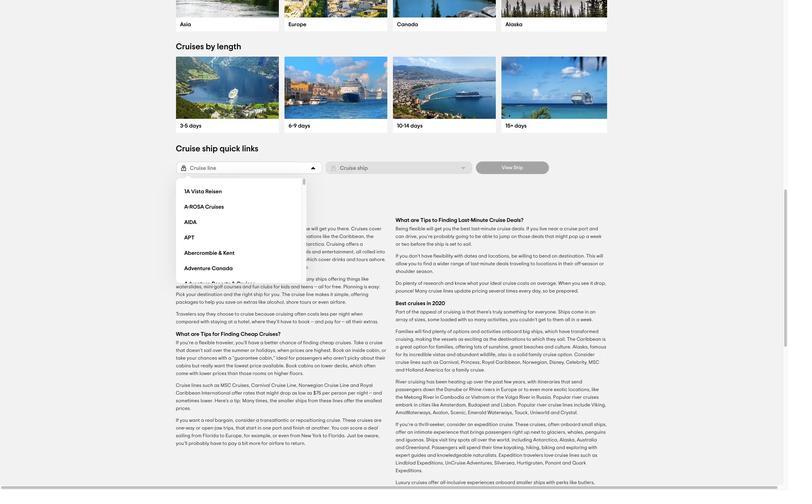 Task type: describe. For each thing, give the bounding box(es) containing it.
get inside being flexible will get you the best last-minute cruise deals. if you live near a cruise port and can drive, you're probably going to be able to jump on those deals that might pop up a week or two before the ship is set to sail.
[[435, 227, 442, 232]]

locations, inside the river cruising has been heating up over the past few years, with itineraries that send passengers down the danube or rhine rivers in europe or to even more exotic locations, like the mekong river in cambodia or vietnam or the volga river in russia. popular river cruises embark in cities like amsterdam, budapest and lisbon. popular river cruise lines include viking, amawaterways, avalon, scenic, emerald waterways, tauck, uniworld and crystal.
[[569, 388, 591, 393]]

or down rivers
[[491, 396, 496, 400]]

deals inside being flexible will get you the best last-minute cruise deals. if you live near a cruise port and can drive, you're probably going to be able to jump on those deals that might pop up a week or two before the ship is set to sail.
[[532, 235, 544, 239]]

caribbean inside families will find plenty of options and activities onboard big ships, which have transformed cruising, making the vessels as exciting as the destinations to which they sail. the caribbean is a great option for families, offering lots of sunshine, great beaches and culture. alaska, famous for its incredible vistas and abundant wildlife, also is a solid family cruise option. consider cruise lines such as carnival, princess, royal caribbean, norwegian, disney, celebrity, msc and holland america for a family cruise.
[[577, 337, 601, 342]]

the inside part of the appeal of cruising is that there's truly something for everyone. ships come in an array of sizes, some loaded with so many activities, you couldn't get to them all in a week.
[[412, 310, 419, 315]]

in up appeal
[[427, 301, 431, 307]]

knowledgeable
[[437, 454, 472, 459]]

as up america
[[433, 361, 439, 365]]

that inside being flexible will get you the best last-minute cruise deals. if you live near a cruise port and can drive, you're probably going to be able to jump on those deals that might pop up a week or two before the ship is set to sail.
[[545, 235, 554, 239]]

lines inside the if you have a place on your bucket list, chances are, a cruise will get you there. cruises cover the world, taking millions of passengers each year to destinations like the caribbean, the bahamas, alaska, europe, the mediterranean and even antarctica. cruising offers a tremendous value, with trips that include your lodging, meals and entertainment, all rolled into one. some cruise lines even offer fully inclusive vacations, which cover drinks and tours ashore. cruising means seeing the world while unpacking only once.
[[215, 258, 225, 263]]

bucket
[[237, 227, 253, 232]]

europe, inside if you want a real bargain, consider a transatlantic or repositioning cruise. these cruises are one-way or open-jaw trips, that start in one port and finish at another. you can score a deal sailing from florida to europe, for example, or even from new york to florida. just be aware, you'll probably have to pay a bit more for airfare to return.
[[226, 434, 243, 439]]

a inside cruise lines such as msc cruises, carnival cruise line, norwegian cruise line and royal caribbean international offer rates that might drop as low as $75 per person per night -- and sometimes lower. here's a tip: many times, the smaller ships from these lines offer the smallest prices.
[[230, 399, 233, 404]]

for down carnival,
[[445, 368, 451, 373]]

these
[[319, 399, 332, 404]]

one
[[263, 426, 271, 431]]

0 vertical spatial lower
[[321, 364, 333, 369]]

seeker,
[[430, 423, 446, 428]]

array
[[396, 318, 408, 323]]

a up holidays,
[[260, 341, 263, 346]]

these inside if you want a real bargain, consider a transatlantic or repositioning cruise. these cruises are one-way or open-jaw trips, that start in one port and finish at another. you can score a deal sailing from florida to europe, for example, or even from new york to florida. just be aware, you'll probably have to pay a bit more for airfare to return.
[[342, 419, 356, 424]]

0 horizontal spatial europe
[[289, 22, 306, 27]]

for left the free.
[[325, 285, 331, 290]]

even up the lodging,
[[288, 242, 299, 247]]

0 horizontal spatial popular
[[518, 403, 536, 408]]

the down traveler,
[[224, 349, 231, 354]]

aida
[[184, 220, 197, 225]]

who
[[323, 356, 332, 361]]

the left vessels
[[433, 337, 440, 342]]

the left 'apt'
[[176, 235, 183, 239]]

0 vertical spatial &
[[219, 250, 222, 256]]

1 great from the left
[[400, 345, 412, 350]]

see
[[581, 281, 589, 286]]

their inside travelers say they choose to cruise because cruising often costs less per night when compared with staying at a hotel, where they'll have to book -- and pay for -- all their extras.
[[352, 320, 363, 325]]

as down options at right bottom
[[458, 337, 464, 342]]

get inside the if you have a place on your bucket list, chances are, a cruise will get you there. cruises cover the world, taking millions of passengers each year to destinations like the caribbean, the bahamas, alaska, europe, the mediterranean and even antarctica. cruising offers a tremendous value, with trips that include your lodging, meals and entertainment, all rolled into one. some cruise lines even offer fully inclusive vacations, which cover drinks and tours ashore. cruising means seeing the world while unpacking only once.
[[319, 227, 327, 232]]

an up 'brings'
[[468, 423, 473, 428]]

like up "avalon,"
[[432, 403, 439, 408]]

9
[[294, 123, 297, 129]]

will inside being flexible will get you the best last-minute cruise deals. if you live near a cruise port and can drive, you're probably going to be able to jump on those deals that might pop up a week or two before the ship is set to sail.
[[427, 227, 433, 232]]

you.
[[271, 293, 281, 298]]

aren't
[[334, 356, 347, 361]]

smaller inside luxury cruises offer all-inclusive experiences onboard smaller ships with perks like butlers, high-end amenities and personalized, intuitive service. ships often feature luxury touches lik
[[516, 481, 533, 486]]

1 horizontal spatial canada
[[397, 22, 418, 27]]

and right kids in the bottom left of the page
[[291, 285, 300, 290]]

for inside travelers say they choose to cruise because cruising often costs less per night when compared with staying at a hotel, where they'll have to book -- and pay for -- all their extras.
[[335, 320, 341, 325]]

minute inside being flexible will get you the best last-minute cruise deals. if you live near a cruise port and can drive, you're probably going to be able to jump on those deals that might pop up a week or two before the ship is set to sail.
[[481, 227, 496, 232]]

better
[[265, 341, 278, 346]]

picky
[[348, 356, 360, 361]]

1 horizontal spatial offering
[[351, 293, 368, 298]]

probably inside being flexible will get you the best last-minute cruise deals. if you live near a cruise port and can drive, you're probably going to be able to jump on those deals that might pop up a week or two before the ship is set to sail.
[[434, 235, 455, 239]]

exciting
[[465, 337, 482, 342]]

$75
[[313, 391, 321, 396]]

be inside do plenty of research and know what your ideal cruise costs on average. when you see it drop, pounce! many cruise lines update pricing several times every day, so be prepared.
[[549, 289, 555, 294]]

and up save
[[224, 293, 233, 298]]

families, inside cruises also provide a wonderful option for families, with many ships offering things like waterslides, mini-golf courses and fun clubs for kids and teens -- all for free. planning is easy: pick your destination and the right ship for you. the cruise line makes it simple, offering packages to help you save on extras like alcohol, shore tours or even airfare.
[[273, 277, 291, 282]]

solid
[[517, 353, 528, 358]]

you up allow
[[400, 254, 408, 259]]

you left live
[[530, 227, 539, 232]]

4 days from the left
[[515, 123, 527, 129]]

down
[[423, 388, 435, 393]]

and right drinks
[[347, 258, 355, 263]]

to down willing
[[531, 262, 535, 267]]

heating
[[448, 380, 466, 385]]

0 vertical spatial cover
[[369, 227, 382, 232]]

luxury
[[396, 481, 410, 486]]

alcohol,
[[267, 300, 285, 305]]

cruises?
[[259, 332, 281, 337]]

if inside being flexible will get you the best last-minute cruise deals. if you live near a cruise port and can drive, you're probably going to be able to jump on those deals that might pop up a week or two before the ship is set to sail.
[[527, 227, 529, 232]]

1 horizontal spatial river
[[572, 396, 582, 400]]

that inside the if you have a place on your bucket list, chances are, a cruise will get you there. cruises cover the world, taking millions of passengers each year to destinations like the caribbean, the bahamas, alaska, europe, the mediterranean and even antarctica. cruising offers a tremendous value, with trips that include your lodging, meals and entertainment, all rolled into one. some cruise lines even offer fully inclusive vacations, which cover drinks and tours ashore. cruising means seeing the world while unpacking only once.
[[239, 250, 249, 255]]

to down jaw
[[220, 434, 225, 439]]

rhine
[[469, 388, 482, 393]]

or right way
[[196, 426, 201, 431]]

lines inside the if you're a thrill-seeker, consider an expedition cruise. these cruises, often onboard small ships, offer an intimate experience that brings passengers right up next to glaciers, whales, penguins and iguanas. ships visit tiny spots all over the world, including antarctica, alaska, australia and greenland. passengers will spend their time kayaking, hiking, biking and exploring with expert guides and knowledgeable naturalists. expedition travelers love cruise lines such as lindblad expeditions, uncruise adventures, silversea, hurtigruten, ponant and quark expeditions.
[[569, 454, 580, 459]]

or right cabin,
[[382, 349, 386, 354]]

their inside if you're a flexible traveler, you'll have a better chance of finding cheap cruises. take a cruise that doesn't sail over the summer or holidays, when prices are highest. book an inside cabin, or take your chances with a "guarantee cabin," ideal for passengers who aren't picky about their cabins but really want the lowest price available. book cabins on lower decks, which often come with lower prices than those rooms on higher floors.
[[375, 356, 386, 361]]

line inside dropdown button
[[207, 165, 216, 171]]

0 horizontal spatial river
[[537, 403, 547, 408]]

6-
[[289, 123, 294, 129]]

planning
[[343, 285, 363, 290]]

you left there.
[[328, 227, 336, 232]]

cruise up the jump
[[497, 227, 511, 232]]

right inside the if you're a thrill-seeker, consider an expedition cruise. these cruises, often onboard small ships, offer an intimate experience that brings passengers right up next to glaciers, whales, penguins and iguanas. ships visit tiny spots all over the world, including antarctica, alaska, australia and greenland. passengers will spend their time kayaking, hiking, biking and exploring with expert guides and knowledgeable naturalists. expedition travelers love cruise lines such as lindblad expeditions, uncruise adventures, silversea, hurtigruten, ponant and quark expeditions.
[[512, 431, 523, 435]]

include inside the if you have a place on your bucket list, chances are, a cruise will get you there. cruises cover the world, taking millions of passengers each year to destinations like the caribbean, the bahamas, alaska, europe, the mediterranean and even antarctica. cruising offers a tremendous value, with trips that include your lodging, meals and entertainment, all rolled into one. some cruise lines even offer fully inclusive vacations, which cover drinks and tours ashore. cruising means seeing the world while unpacking only once.
[[250, 250, 266, 255]]

those inside if you're a flexible traveler, you'll have a better chance of finding cheap cruises. take a cruise that doesn't sail over the summer or holidays, when prices are highest. book an inside cabin, or take your chances with a "guarantee cabin," ideal for passengers who aren't picky about their cabins but really want the lowest price available. book cabins on lower decks, which often come with lower prices than those rooms on higher floors.
[[239, 372, 252, 377]]

celebrity,
[[566, 361, 588, 365]]

budapest
[[468, 403, 490, 408]]

cruise inside cruise line dropdown button
[[190, 165, 206, 171]]

0 horizontal spatial cover
[[318, 258, 331, 263]]

an inside part of the appeal of cruising is that there's truly something for everyone. ships come in an array of sizes, some loaded with so many activities, you couldn't get to them all in a week.
[[590, 310, 596, 315]]

of inside if you don't have flexibility with dates and locations, be willing to bend on destination. this will allow you to find a wider range of last-minute deals traveling to locations in their off-season or shoulder season.
[[465, 262, 470, 267]]

lowest
[[234, 364, 249, 369]]

on inside if you don't have flexibility with dates and locations, be willing to bend on destination. this will allow you to find a wider range of last-minute deals traveling to locations in their off-season or shoulder season.
[[552, 254, 558, 259]]

unpacking
[[261, 265, 285, 270]]

10-14 days link
[[397, 123, 423, 129]]

drop
[[280, 391, 291, 396]]

is left solid
[[508, 353, 512, 358]]

guide
[[209, 198, 232, 207]]

be inside if you don't have flexibility with dates and locations, be willing to bend on destination. this will allow you to find a wider range of last-minute deals traveling to locations in their off-season or shoulder season.
[[512, 254, 517, 259]]

danube
[[444, 388, 462, 393]]

as inside the if you're a thrill-seeker, consider an expedition cruise. these cruises, often onboard small ships, offer an intimate experience that brings passengers right up next to glaciers, whales, penguins and iguanas. ships visit tiny spots all over the world, including antarctica, alaska, australia and greenland. passengers will spend their time kayaking, hiking, biking and exploring with expert guides and knowledgeable naturalists. expedition travelers love cruise lines such as lindblad expeditions, uncruise adventures, silversea, hurtigruten, ponant and quark expeditions.
[[592, 454, 598, 459]]

that inside the river cruising has been heating up over the past few years, with itineraries that send passengers down the danube or rhine rivers in europe or to even more exotic locations, like the mekong river in cambodia or vietnam or the volga river in russia. popular river cruises embark in cities like amsterdam, budapest and lisbon. popular river cruise lines include viking, amawaterways, avalon, scenic, emerald waterways, tauck, uniworld and crystal.
[[561, 380, 570, 385]]

you down why
[[180, 227, 188, 232]]

in left russia.
[[532, 396, 535, 400]]

that inside cruise lines such as msc cruises, carnival cruise line, norwegian cruise line and royal caribbean international offer rates that might drop as low as $75 per person per night -- and sometimes lower. here's a tip: many times, the smaller ships from these lines offer the smallest prices.
[[256, 391, 265, 396]]

australia
[[577, 438, 597, 443]]

per up these
[[322, 391, 330, 396]]

ship
[[514, 166, 523, 170]]

and left the quark in the bottom right of the page
[[562, 461, 571, 466]]

and up waterways,
[[491, 403, 500, 408]]

0 horizontal spatial from
[[192, 434, 202, 439]]

inside
[[352, 349, 365, 354]]

in down past
[[496, 388, 500, 393]]

passengers inside the if you have a place on your bucket list, chances are, a cruise will get you there. cruises cover the world, taking millions of passengers each year to destinations like the caribbean, the bahamas, alaska, europe, the mediterranean and even antarctica. cruising offers a tremendous value, with trips that include your lodging, meals and entertainment, all rolled into one. some cruise lines even offer fully inclusive vacations, which cover drinks and tours ashore. cruising means seeing the world while unpacking only once.
[[237, 235, 263, 239]]

the down there.
[[331, 235, 338, 239]]

offering inside families will find plenty of options and activities onboard big ships, which have transformed cruising, making the vessels as exciting as the destinations to which they sail. the caribbean is a great option for families, offering lots of sunshine, great beaches and culture. alaska, famous for its incredible vistas and abundant wildlife, also is a solid family cruise option. consider cruise lines such as carnival, princess, royal caribbean, norwegian, disney, celebrity, msc and holland america for a family cruise.
[[456, 345, 473, 350]]

fun
[[253, 285, 260, 290]]

makes
[[315, 293, 329, 298]]

like up viking,
[[592, 388, 599, 393]]

your inside if you're a flexible traveler, you'll have a better chance of finding cheap cruises. take a cruise that doesn't sail over the summer or holidays, when prices are highest. book an inside cabin, or take your chances with a "guarantee cabin," ideal for passengers who aren't picky about their cabins but really want the lowest price available. book cabins on lower decks, which often come with lower prices than those rooms on higher floors.
[[187, 356, 197, 361]]

a left bit
[[238, 442, 241, 447]]

or up 'finish'
[[290, 419, 295, 424]]

week
[[590, 235, 602, 239]]

of right part
[[406, 310, 411, 315]]

and up exciting
[[471, 330, 480, 335]]

set
[[450, 242, 457, 247]]

ships inside luxury cruises offer all-inclusive experiences onboard smaller ships with perks like butlers, high-end amenities and personalized, intuitive service. ships often feature luxury touches lik
[[534, 481, 545, 486]]

cruise lines such as msc cruises, carnival cruise line, norwegian cruise line and royal caribbean international offer rates that might drop as low as $75 per person per night -- and sometimes lower. here's a tip: many times, the smaller ships from these lines offer the smallest prices.
[[176, 384, 382, 412]]

list box containing 1a vista reisen
[[176, 179, 307, 292]]

alaska, inside families will find plenty of options and activities onboard big ships, which have transformed cruising, making the vessels as exciting as the destinations to which they sail. the caribbean is a great option for families, offering lots of sunshine, great beaches and culture. alaska, famous for its incredible vistas and abundant wildlife, also is a solid family cruise option. consider cruise lines such as carnival, princess, royal caribbean, norwegian, disney, celebrity, msc and holland america for a family cruise.
[[573, 345, 589, 350]]

and inside being flexible will get you the best last-minute cruise deals. if you live near a cruise port and can drive, you're probably going to be able to jump on those deals that might pop up a week or two before the ship is set to sail.
[[589, 227, 598, 232]]

a right take in the bottom left of the page
[[365, 341, 368, 346]]

packages
[[176, 300, 198, 305]]

view ship button
[[476, 162, 549, 174]]

and inside do plenty of research and know what your ideal cruise costs on average. when you see it drop, pounce! many cruise lines update pricing several times every day, so be prepared.
[[445, 281, 454, 286]]

loaded
[[441, 318, 457, 323]]

passengers inside the river cruising has been heating up over the past few years, with itineraries that send passengers down the danube or rhine rivers in europe or to even more exotic locations, like the mekong river in cambodia or vietnam or the volga river in russia. popular river cruises embark in cities like amsterdam, budapest and lisbon. popular river cruise lines include viking, amawaterways, avalon, scenic, emerald waterways, tauck, uniworld and crystal.
[[396, 388, 422, 393]]

a left solid
[[513, 353, 516, 358]]

new
[[301, 434, 311, 439]]

love
[[544, 454, 554, 459]]

and inside luxury cruises offer all-inclusive experiences onboard smaller ships with perks like butlers, high-end amenities and personalized, intuitive service. ships often feature luxury touches lik
[[439, 489, 448, 491]]

itineraries
[[538, 380, 560, 385]]

what for what are tips for finding cheap cruises?
[[176, 332, 190, 337]]

ship inside being flexible will get you the best last-minute cruise deals. if you live near a cruise port and can drive, you're probably going to be able to jump on those deals that might pop up a week or two before the ship is set to sail.
[[435, 242, 444, 247]]

tips for for
[[201, 332, 211, 337]]

find inside families will find plenty of options and activities onboard big ships, which have transformed cruising, making the vessels as exciting as the destinations to which they sail. the caribbean is a great option for families, offering lots of sunshine, great beaches and culture. alaska, famous for its incredible vistas and abundant wildlife, also is a solid family cruise option. consider cruise lines such as carnival, princess, royal caribbean, norwegian, disney, celebrity, msc and holland america for a family cruise.
[[423, 330, 431, 335]]

you inside cruises also provide a wonderful option for families, with many ships offering things like waterslides, mini-golf courses and fun clubs for kids and teens -- all for free. planning is easy: pick your destination and the right ship for you. the cruise line makes it simple, offering packages to help you save on extras like alcohol, shore tours or even airfare.
[[216, 300, 224, 305]]

0 horizontal spatial lower
[[200, 372, 212, 377]]

crystal.
[[561, 411, 578, 416]]

international
[[202, 391, 231, 396]]

golf
[[214, 285, 223, 290]]

to inside the if you're a thrill-seeker, consider an expedition cruise. these cruises, often onboard small ships, offer an intimate experience that brings passengers right up next to glaciers, whales, penguins and iguanas. ships visit tiny spots all over the world, including antarctica, alaska, australia and greenland. passengers will spend their time kayaking, hiking, biking and exploring with expert guides and knowledgeable naturalists. expedition travelers love cruise lines such as lindblad expeditions, uncruise adventures, silversea, hurtigruten, ponant and quark expeditions.
[[541, 431, 546, 435]]

a inside if you don't have flexibility with dates and locations, be willing to bend on destination. this will allow you to find a wider range of last-minute deals traveling to locations in their off-season or shoulder season.
[[433, 262, 436, 267]]

0 vertical spatial prices
[[290, 349, 304, 354]]

which down them
[[545, 330, 558, 335]]

world
[[235, 265, 248, 270]]

on inside being flexible will get you the best last-minute cruise deals. if you live near a cruise port and can drive, you're probably going to be able to jump on those deals that might pop up a week or two before the ship is set to sail.
[[511, 235, 517, 239]]

cruise inside cruise ship popup button
[[340, 165, 356, 171]]

which up 'beaches'
[[532, 337, 545, 342]]

a up doesn't
[[195, 341, 198, 346]]

cambodia
[[440, 396, 464, 400]]

service.
[[499, 489, 517, 491]]

cruises inside luxury cruises offer all-inclusive experiences onboard smaller ships with perks like butlers, high-end amenities and personalized, intuitive service. ships often feature luxury touches lik
[[411, 481, 427, 486]]

right inside cruises also provide a wonderful option for families, with many ships offering things like waterslides, mini-golf courses and fun clubs for kids and teens -- all for free. planning is easy: pick your destination and the right ship for you. the cruise line makes it simple, offering packages to help you save on extras like alcohol, shore tours or even airfare.
[[242, 293, 253, 298]]

for up vistas
[[429, 345, 435, 350]]

you'll inside if you want a real bargain, consider a transatlantic or repositioning cruise. these cruises are one-way or open-jaw trips, that start in one port and finish at another. you can score a deal sailing from florida to europe, for example, or even from new york to florida. just be aware, you'll probably have to pay a bit more for airfare to return.
[[176, 442, 187, 447]]

cruise inside if you're a flexible traveler, you'll have a better chance of finding cheap cruises. take a cruise that doesn't sail over the summer or holidays, when prices are highest. book an inside cabin, or take your chances with a "guarantee cabin," ideal for passengers who aren't picky about their cabins but really want the lowest price available. book cabins on lower decks, which often come with lower prices than those rooms on higher floors.
[[369, 341, 383, 346]]

ships inside luxury cruises offer all-inclusive experiences onboard smaller ships with perks like butlers, high-end amenities and personalized, intuitive service. ships often feature luxury touches lik
[[518, 489, 530, 491]]

have inside families will find plenty of options and activities onboard big ships, which have transformed cruising, making the vessels as exciting as the destinations to which they sail. the caribbean is a great option for families, offering lots of sunshine, great beaches and culture. alaska, famous for its incredible vistas and abundant wildlife, also is a solid family cruise option. consider cruise lines such as carnival, princess, royal caribbean, norwegian, disney, celebrity, msc and holland america for a family cruise.
[[559, 330, 570, 335]]

pay inside travelers say they choose to cruise because cruising often costs less per night when compared with staying at a hotel, where they'll have to book -- and pay for -- all their extras.
[[325, 320, 333, 325]]

you're for if you're a thrill-seeker, consider an expedition cruise. these cruises, often onboard small ships, offer an intimate experience that brings passengers right up next to glaciers, whales, penguins and iguanas. ships visit tiny spots all over the world, including antarctica, alaska, australia and greenland. passengers will spend their time kayaking, hiking, biking and exploring with expert guides and knowledgeable naturalists. expedition travelers love cruise lines such as lindblad expeditions, uncruise adventures, silversea, hurtigruten, ponant and quark expeditions.
[[400, 423, 413, 428]]

if for if you don't have flexibility with dates and locations, be willing to bend on destination. this will allow you to find a wider range of last-minute deals traveling to locations in their off-season or shoulder season.
[[396, 254, 399, 259]]

making
[[416, 337, 432, 342]]

0 horizontal spatial book
[[286, 364, 297, 369]]

lines down 'person' on the left
[[333, 399, 343, 404]]

live
[[540, 227, 547, 232]]

europe, inside the if you have a place on your bucket list, chances are, a cruise will get you there. cruises cover the world, taking millions of passengers each year to destinations like the caribbean, the bahamas, alaska, europe, the mediterranean and even antarctica. cruising offers a tremendous value, with trips that include your lodging, meals and entertainment, all rolled into one. some cruise lines even offer fully inclusive vacations, which cover drinks and tours ashore. cruising means seeing the world while unpacking only once.
[[217, 242, 234, 247]]

near
[[548, 227, 559, 232]]

and inside if you don't have flexibility with dates and locations, be willing to bend on destination. this will allow you to find a wider range of last-minute deals traveling to locations in their off-season or shoulder season.
[[478, 254, 487, 259]]

disney,
[[550, 361, 565, 365]]

waterways,
[[488, 411, 514, 416]]

of down 2020 on the bottom right of page
[[438, 310, 442, 315]]

0 vertical spatial popular
[[553, 396, 571, 400]]

meals
[[298, 250, 311, 255]]

like right things
[[361, 277, 369, 282]]

cruise up the 'place'
[[205, 218, 221, 223]]

have inside travelers say they choose to cruise because cruising often costs less per night when compared with staying at a hotel, where they'll have to book -- and pay for -- all their extras.
[[281, 320, 292, 325]]

offer down 'person' on the left
[[344, 399, 355, 404]]

to right set
[[458, 242, 462, 247]]

incredible
[[409, 353, 432, 358]]

days for 3-5 days
[[189, 123, 201, 129]]

and up smallest
[[373, 391, 382, 396]]

shore
[[286, 300, 299, 305]]

taking
[[199, 235, 213, 239]]

while
[[249, 265, 260, 270]]

alaska
[[506, 22, 523, 27]]

1 horizontal spatial from
[[290, 434, 300, 439]]

return.
[[291, 442, 306, 447]]

come inside part of the appeal of cruising is that there's truly something for everyone. ships come in an array of sizes, some loaded with so many activities, you couldn't get to them all in a week.
[[571, 310, 584, 315]]

the right times,
[[270, 399, 277, 404]]

of right lots
[[483, 345, 488, 350]]

or up airfare on the left bottom of page
[[273, 434, 277, 439]]

and up expeditions,
[[427, 454, 436, 459]]

for left the its
[[396, 353, 402, 358]]

the right before
[[427, 242, 434, 247]]

have inside if you want a real bargain, consider a transatlantic or repositioning cruise. these cruises are one-way or open-jaw trips, that start in one port and finish at another. you can score a deal sailing from florida to europe, for example, or even from new york to florida. just be aware, you'll probably have to pay a bit more for airfare to return.
[[210, 442, 221, 447]]

cruises left by
[[176, 43, 204, 51]]

as right low
[[307, 391, 312, 396]]

an up iguanas.
[[407, 431, 413, 435]]

like right extras
[[258, 300, 266, 305]]

if you have a place on your bucket list, chances are, a cruise will get you there. cruises cover the world, taking millions of passengers each year to destinations like the caribbean, the bahamas, alaska, europe, the mediterranean and even antarctica. cruising offers a tremendous value, with trips that include your lodging, meals and entertainment, all rolled into one. some cruise lines even offer fully inclusive vacations, which cover drinks and tours ashore. cruising means seeing the world while unpacking only once.
[[176, 227, 386, 270]]

cruises up why take a cruise vacation?
[[205, 204, 224, 210]]

0 horizontal spatial offering
[[328, 277, 346, 282]]

0 vertical spatial cruising
[[176, 198, 207, 207]]

score
[[350, 426, 363, 431]]

caribbean inside cruise lines such as msc cruises, carnival cruise line, norwegian cruise line and royal caribbean international offer rates that might drop as low as $75 per person per night -- and sometimes lower. here's a tip: many times, the smaller ships from these lines offer the smallest prices.
[[176, 391, 200, 396]]

jump
[[499, 235, 510, 239]]

bit
[[242, 442, 248, 447]]

offers
[[346, 242, 359, 247]]

the up rolled
[[366, 235, 374, 239]]

your inside cruises also provide a wonderful option for families, with many ships offering things like waterslides, mini-golf courses and fun clubs for kids and teens -- all for free. planning is easy: pick your destination and the right ship for you. the cruise line makes it simple, offering packages to help you save on extras like alcohol, shore tours or even airfare.
[[186, 293, 196, 298]]

cruises down world
[[237, 281, 255, 287]]

cruise up disney, in the bottom right of the page
[[543, 353, 557, 358]]

the down activities
[[490, 337, 497, 342]]

for down the example,
[[262, 442, 268, 447]]

as down activities
[[483, 337, 489, 342]]

you inside if you want a real bargain, consider a transatlantic or repositioning cruise. these cruises are one-way or open-jaw trips, that start in one port and finish at another. you can score a deal sailing from florida to europe, for example, or even from new york to florida. just be aware, you'll probably have to pay a bit more for airfare to return.
[[180, 419, 188, 424]]

if for if you have a place on your bucket list, chances are, a cruise will get you there. cruises cover the world, taking millions of passengers each year to destinations like the caribbean, the bahamas, alaska, europe, the mediterranean and even antarctica. cruising offers a tremendous value, with trips that include your lodging, meals and entertainment, all rolled into one. some cruise lines even offer fully inclusive vacations, which cover drinks and tours ashore. cruising means seeing the world while unpacking only once.
[[176, 227, 179, 232]]

vietnam
[[471, 396, 490, 400]]

for down staying
[[212, 332, 220, 337]]

a inside part of the appeal of cruising is that there's truly something for everyone. ships come in an array of sizes, some loaded with so many activities, you couldn't get to them all in a week.
[[576, 318, 580, 323]]

often inside luxury cruises offer all-inclusive experiences onboard smaller ships with perks like butlers, high-end amenities and personalized, intuitive service. ships often feature luxury touches lik
[[531, 489, 543, 491]]

allow
[[396, 262, 407, 267]]

cruises inside cruises also provide a wonderful option for families, with many ships offering things like waterslides, mini-golf courses and fun clubs for kids and teens -- all for free. planning is easy: pick your destination and the right ship for you. the cruise line makes it simple, offering packages to help you save on extras like alcohol, shore tours or even airfare.
[[176, 277, 193, 282]]

big
[[523, 330, 530, 335]]

even inside if you want a real bargain, consider a transatlantic or repositioning cruise. these cruises are one-way or open-jaw trips, that start in one port and finish at another. you can score a deal sailing from florida to europe, for example, or even from new york to florida. just be aware, you'll probably have to pay a bit more for airfare to return.
[[279, 434, 289, 439]]

they'll
[[266, 320, 280, 325]]

next
[[531, 431, 540, 435]]

want inside if you're a flexible traveler, you'll have a better chance of finding cheap cruises. take a cruise that doesn't sail over the summer or holidays, when prices are highest. book an inside cabin, or take your chances with a "guarantee cabin," ideal for passengers who aren't picky about their cabins but really want the lowest price available. book cabins on lower decks, which often come with lower prices than those rooms on higher floors.
[[214, 364, 225, 369]]

even down kent
[[226, 258, 237, 263]]

end
[[407, 489, 415, 491]]

but
[[192, 364, 200, 369]]

if you're a flexible traveler, you'll have a better chance of finding cheap cruises. take a cruise that doesn't sail over the summer or holidays, when prices are highest. book an inside cabin, or take your chances with a "guarantee cabin," ideal for passengers who aren't picky about their cabins but really want the lowest price available. book cabins on lower decks, which often come with lower prices than those rooms on higher floors.
[[176, 341, 386, 377]]

the left volga on the bottom right of page
[[497, 396, 504, 400]]

wonderful
[[227, 277, 249, 282]]

thrill-
[[419, 423, 430, 428]]

and left the crystal.
[[551, 411, 560, 416]]

a left real
[[201, 419, 204, 424]]

0 horizontal spatial prices
[[213, 372, 227, 377]]

0 horizontal spatial family
[[456, 368, 469, 373]]

are down compared
[[191, 332, 199, 337]]

a right near
[[560, 227, 563, 232]]

are inside if you're a flexible traveler, you'll have a better chance of finding cheap cruises. take a cruise that doesn't sail over the summer or holidays, when prices are highest. book an inside cabin, or take your chances with a "guarantee cabin," ideal for passengers who aren't picky about their cabins but really want the lowest price available. book cabins on lower decks, which often come with lower prices than those rooms on higher floors.
[[305, 349, 313, 354]]

and inside travelers say they choose to cruise because cruising often costs less per night when compared with staying at a hotel, where they'll have to book -- and pay for -- all their extras.
[[315, 320, 324, 325]]

to left book
[[293, 320, 297, 325]]

tours inside cruises also provide a wonderful option for families, with many ships offering things like waterslides, mini-golf courses and fun clubs for kids and teens -- all for free. planning is easy: pick your destination and the right ship for you. the cruise line makes it simple, offering packages to help you save on extras like alcohol, shore tours or even airfare.
[[300, 300, 311, 305]]

been
[[436, 380, 447, 385]]

per down line
[[348, 391, 356, 396]]

wildlife,
[[480, 353, 497, 358]]

offer up "tip:"
[[232, 391, 242, 396]]

simple,
[[334, 293, 350, 298]]

you down what are tips to finding last-minute cruise deals?
[[443, 227, 451, 232]]

cruise down the its
[[396, 361, 409, 365]]

are up drive,
[[411, 218, 419, 223]]

in up amawaterways,
[[414, 403, 418, 408]]

including
[[512, 438, 532, 443]]

in left week. at the bottom
[[572, 318, 575, 323]]

your down vacation?
[[226, 227, 236, 232]]

carnival,
[[440, 361, 460, 365]]

finding
[[303, 341, 319, 346]]

want inside if you want a real bargain, consider a transatlantic or repositioning cruise. these cruises are one-way or open-jaw trips, that start in one port and finish at another. you can score a deal sailing from florida to europe, for example, or even from new york to florida. just be aware, you'll probably have to pay a bit more for airfare to return.
[[189, 419, 200, 424]]

if for if you're a flexible traveler, you'll have a better chance of finding cheap cruises. take a cruise that doesn't sail over the summer or holidays, when prices are highest. book an inside cabin, or take your chances with a "guarantee cabin," ideal for passengers who aren't picky about their cabins but really want the lowest price available. book cabins on lower decks, which often come with lower prices than those rooms on higher floors.
[[176, 341, 179, 346]]

with inside travelers say they choose to cruise because cruising often costs less per night when compared with staying at a hotel, where they'll have to book -- and pay for -- all their extras.
[[200, 320, 209, 325]]

amenities
[[417, 489, 438, 491]]

activities,
[[488, 318, 509, 323]]

0 horizontal spatial river
[[396, 380, 407, 385]]

these inside the if you're a thrill-seeker, consider an expedition cruise. these cruises, often onboard small ships, offer an intimate experience that brings passengers right up next to glaciers, whales, penguins and iguanas. ships visit tiny spots all over the world, including antarctica, alaska, australia and greenland. passengers will spend their time kayaking, hiking, biking and exploring with expert guides and knowledgeable naturalists. expedition travelers love cruise lines such as lindblad expeditions, uncruise adventures, silversea, hurtigruten, ponant and quark expeditions.
[[515, 423, 529, 428]]

locations
[[536, 262, 557, 267]]

in inside if you want a real bargain, consider a transatlantic or repositioning cruise. these cruises are one-way or open-jaw trips, that start in one port and finish at another. you can score a deal sailing from florida to europe, for example, or even from new york to florida. just be aware, you'll probably have to pay a bit more for airfare to return.
[[258, 426, 262, 431]]

if for if you're a thrill-seeker, consider an expedition cruise. these cruises, often onboard small ships, offer an intimate experience that brings passengers right up next to glaciers, whales, penguins and iguanas. ships visit tiny spots all over the world, including antarctica, alaska, australia and greenland. passengers will spend their time kayaking, hiking, biking and exploring with expert guides and knowledgeable naturalists. expedition travelers love cruise lines such as lindblad expeditions, uncruise adventures, silversea, hurtigruten, ponant and quark expeditions.
[[396, 423, 399, 428]]

1 vertical spatial cruising
[[326, 242, 345, 247]]

0 vertical spatial family
[[529, 353, 542, 358]]

to left last-
[[432, 218, 438, 223]]

a left "guarantee
[[228, 356, 231, 361]]

emerald
[[468, 411, 486, 416]]

1 horizontal spatial take
[[188, 218, 199, 223]]

the up than at the bottom left
[[226, 364, 233, 369]]

line,
[[287, 384, 298, 389]]

cruises inside the river cruising has been heating up over the past few years, with itineraries that send passengers down the danube or rhine rivers in europe or to even more exotic locations, like the mekong river in cambodia or vietnam or the volga river in russia. popular river cruises embark in cities like amsterdam, budapest and lisbon. popular river cruise lines include viking, amawaterways, avalon, scenic, emerald waterways, tauck, uniworld and crystal.
[[583, 396, 599, 400]]

exploring
[[566, 446, 587, 451]]

such inside families will find plenty of options and activities onboard big ships, which have transformed cruising, making the vessels as exciting as the destinations to which they sail. the caribbean is a great option for families, offering lots of sunshine, great beaches and culture. alaska, famous for its incredible vistas and abundant wildlife, also is a solid family cruise option. consider cruise lines such as carnival, princess, royal caribbean, norwegian, disney, celebrity, msc and holland america for a family cruise.
[[422, 361, 432, 365]]

abercrombie & kent
[[184, 250, 235, 256]]

some
[[428, 318, 440, 323]]

with inside the river cruising has been heating up over the past few years, with itineraries that send passengers down the danube or rhine rivers in europe or to even more exotic locations, like the mekong river in cambodia or vietnam or the volga river in russia. popular river cruises embark in cities like amsterdam, budapest and lisbon. popular river cruise lines include viking, amawaterways, avalon, scenic, emerald waterways, tauck, uniworld and crystal.
[[528, 380, 537, 385]]

summer
[[232, 349, 249, 354]]



Task type: locate. For each thing, give the bounding box(es) containing it.
1 horizontal spatial probably
[[434, 235, 455, 239]]

line down teens
[[306, 293, 314, 298]]

cruising down 1a
[[176, 198, 207, 207]]

tiny
[[449, 438, 457, 443]]

1 horizontal spatial more
[[542, 388, 553, 393]]

0 vertical spatial also
[[194, 277, 203, 282]]

passengers down finding
[[296, 356, 322, 361]]

offer inside the if you're a thrill-seeker, consider an expedition cruise. these cruises, often onboard small ships, offer an intimate experience that brings passengers right up next to glaciers, whales, penguins and iguanas. ships visit tiny spots all over the world, including antarctica, alaska, australia and greenland. passengers will spend their time kayaking, hiking, biking and exploring with expert guides and knowledgeable naturalists. expedition travelers love cruise lines such as lindblad expeditions, uncruise adventures, silversea, hurtigruten, ponant and quark expeditions.
[[396, 431, 406, 435]]

those inside being flexible will get you the best last-minute cruise deals. if you live near a cruise port and can drive, you're probably going to be able to jump on those deals that might pop up a week or two before the ship is set to sail.
[[518, 235, 531, 239]]

an up week. at the bottom
[[590, 310, 596, 315]]

come
[[571, 310, 584, 315], [176, 372, 188, 377]]

a left "deal"
[[364, 426, 367, 431]]

1 vertical spatial also
[[498, 353, 507, 358]]

all inside cruises also provide a wonderful option for families, with many ships offering things like waterslides, mini-golf courses and fun clubs for kids and teens -- all for free. planning is easy: pick your destination and the right ship for you. the cruise line makes it simple, offering packages to help you save on extras like alcohol, shore tours or even airfare.
[[318, 285, 324, 290]]

finding
[[439, 218, 457, 223], [221, 332, 239, 337]]

1 vertical spatial tips
[[201, 332, 211, 337]]

1 vertical spatial at
[[306, 426, 310, 431]]

0 vertical spatial might
[[555, 235, 568, 239]]

0 horizontal spatial cabins
[[176, 364, 191, 369]]

a-rosa cruises
[[184, 204, 224, 210]]

consider
[[575, 353, 595, 358]]

1 vertical spatial costs
[[307, 312, 319, 317]]

0 vertical spatial those
[[518, 235, 531, 239]]

0 vertical spatial locations,
[[488, 254, 510, 259]]

for inside if you're a flexible traveler, you'll have a better chance of finding cheap cruises. take a cruise that doesn't sail over the summer or holidays, when prices are highest. book an inside cabin, or take your chances with a "guarantee cabin," ideal for passengers who aren't picky about their cabins but really want the lowest price available. book cabins on lower decks, which often come with lower prices than those rooms on higher floors.
[[289, 356, 295, 361]]

to inside part of the appeal of cruising is that there's truly something for everyone. ships come in an array of sizes, some loaded with so many activities, you couldn't get to them all in a week.
[[547, 318, 552, 323]]

0 horizontal spatial want
[[189, 419, 200, 424]]

be inside if you want a real bargain, consider a transatlantic or repositioning cruise. these cruises are one-way or open-jaw trips, that start in one port and finish at another. you can score a deal sailing from florida to europe, for example, or even from new york to florida. just be aware, you'll probably have to pay a bit more for airfare to return.
[[357, 434, 363, 439]]

0 horizontal spatial caribbean,
[[339, 235, 365, 239]]

0 vertical spatial minute
[[481, 227, 496, 232]]

consider inside the if you're a thrill-seeker, consider an expedition cruise. these cruises, often onboard small ships, offer an intimate experience that brings passengers right up next to glaciers, whales, penguins and iguanas. ships visit tiny spots all over the world, including antarctica, alaska, australia and greenland. passengers will spend their time kayaking, hiking, biking and exploring with expert guides and knowledgeable naturalists. expedition travelers love cruise lines such as lindblad expeditions, uncruise adventures, silversea, hurtigruten, ponant and quark expeditions.
[[447, 423, 466, 428]]

will inside if you don't have flexibility with dates and locations, be willing to bend on destination. this will allow you to find a wider range of last-minute deals traveling to locations in their off-season or shoulder season.
[[597, 254, 603, 259]]

world,
[[184, 235, 198, 239], [497, 438, 511, 443]]

to inside cruises also provide a wonderful option for families, with many ships offering things like waterslides, mini-golf courses and fun clubs for kids and teens -- all for free. planning is easy: pick your destination and the right ship for you. the cruise line makes it simple, offering packages to help you save on extras like alcohol, shore tours or even airfare.
[[199, 300, 204, 305]]

say
[[197, 312, 205, 317]]

have right don't
[[421, 254, 432, 259]]

1 horizontal spatial river
[[423, 396, 434, 400]]

great
[[400, 345, 412, 350], [511, 345, 523, 350]]

available.
[[263, 364, 285, 369]]

fully
[[250, 258, 259, 263]]

offer inside the if you have a place on your bucket list, chances are, a cruise will get you there. cruises cover the world, taking millions of passengers each year to destinations like the caribbean, the bahamas, alaska, europe, the mediterranean and even antarctica. cruising offers a tremendous value, with trips that include your lodging, meals and entertainment, all rolled into one. some cruise lines even offer fully inclusive vacations, which cover drinks and tours ashore. cruising means seeing the world while unpacking only once.
[[238, 258, 248, 263]]

two
[[402, 242, 410, 247]]

their
[[563, 262, 574, 267], [352, 320, 363, 325], [375, 356, 386, 361], [482, 446, 492, 451]]

europe inside the river cruising has been heating up over the past few years, with itineraries that send passengers down the danube or rhine rivers in europe or to even more exotic locations, like the mekong river in cambodia or vietnam or the volga river in russia. popular river cruises embark in cities like amsterdam, budapest and lisbon. popular river cruise lines include viking, amawaterways, avalon, scenic, emerald waterways, tauck, uniworld and crystal.
[[501, 388, 517, 393]]

ship inside cruise ship popup button
[[357, 165, 368, 171]]

you're for if you're a flexible traveler, you'll have a better chance of finding cheap cruises. take a cruise that doesn't sail over the summer or holidays, when prices are highest. book an inside cabin, or take your chances with a "guarantee cabin," ideal for passengers who aren't picky about their cabins but really want the lowest price available. book cabins on lower decks, which often come with lower prices than those rooms on higher floors.
[[180, 341, 194, 346]]

0 horizontal spatial sail.
[[463, 242, 472, 247]]

finding up traveler,
[[221, 332, 239, 337]]

offer inside luxury cruises offer all-inclusive experiences onboard smaller ships with perks like butlers, high-end amenities and personalized, intuitive service. ships often feature luxury touches lik
[[428, 481, 439, 486]]

2 horizontal spatial cruising
[[443, 310, 461, 315]]

the inside the if you're a thrill-seeker, consider an expedition cruise. these cruises, often onboard small ships, offer an intimate experience that brings passengers right up next to glaciers, whales, penguins and iguanas. ships visit tiny spots all over the world, including antarctica, alaska, australia and greenland. passengers will spend their time kayaking, hiking, biking and exploring with expert guides and knowledgeable naturalists. expedition travelers love cruise lines such as lindblad expeditions, uncruise adventures, silversea, hurtigruten, ponant and quark expeditions.
[[489, 438, 496, 443]]

at inside travelers say they choose to cruise because cruising often costs less per night when compared with staying at a hotel, where they'll have to book -- and pay for -- all their extras.
[[228, 320, 233, 325]]

extras.
[[364, 320, 379, 325]]

cruise right are,
[[297, 227, 310, 232]]

an
[[590, 310, 596, 315], [345, 349, 351, 354], [468, 423, 473, 428], [407, 431, 413, 435]]

naturalists.
[[473, 454, 498, 459]]

per inside travelers say they choose to cruise because cruising often costs less per night when compared with staying at a hotel, where they'll have to book -- and pay for -- all their extras.
[[330, 312, 338, 317]]

such inside cruise lines such as msc cruises, carnival cruise line, norwegian cruise line and royal caribbean international offer rates that might drop as low as $75 per person per night -- and sometimes lower. here's a tip: many times, the smaller ships from these lines offer the smallest prices.
[[203, 384, 213, 389]]

1 horizontal spatial &
[[232, 281, 235, 287]]

more inside if you want a real bargain, consider a transatlantic or repositioning cruise. these cruises are one-way or open-jaw trips, that start in one port and finish at another. you can score a deal sailing from florida to europe, for example, or even from new york to florida. just be aware, you'll probably have to pay a bit more for airfare to return.
[[249, 442, 261, 447]]

a right aida
[[201, 218, 204, 223]]

port
[[579, 227, 588, 232], [272, 426, 282, 431]]

vacation?
[[222, 218, 247, 223]]

of inside if you're a flexible traveler, you'll have a better chance of finding cheap cruises. take a cruise that doesn't sail over the summer or holidays, when prices are highest. book an inside cabin, or take your chances with a "guarantee cabin," ideal for passengers who aren't picky about their cabins but really want the lowest price available. book cabins on lower decks, which often come with lower prices than those rooms on higher floors.
[[298, 341, 302, 346]]

decks,
[[334, 364, 349, 369]]

cruises up amenities
[[411, 481, 427, 486]]

you up one-
[[180, 419, 188, 424]]

2 horizontal spatial get
[[539, 318, 546, 323]]

0 horizontal spatial plenty
[[403, 281, 417, 286]]

if up one-
[[176, 419, 179, 424]]

0 horizontal spatial msc
[[221, 384, 231, 389]]

have inside the if you have a place on your bucket list, chances are, a cruise will get you there. cruises cover the world, taking millions of passengers each year to destinations like the caribbean, the bahamas, alaska, europe, the mediterranean and even antarctica. cruising offers a tremendous value, with trips that include your lodging, meals and entertainment, all rolled into one. some cruise lines even offer fully inclusive vacations, which cover drinks and tours ashore. cruising means seeing the world while unpacking only once.
[[189, 227, 200, 232]]

real
[[205, 419, 214, 424]]

& right resorts
[[232, 281, 235, 287]]

0 vertical spatial port
[[579, 227, 588, 232]]

it inside do plenty of research and know what your ideal cruise costs on average. when you see it drop, pounce! many cruise lines update pricing several times every day, so be prepared.
[[590, 281, 593, 286]]

0 vertical spatial many
[[415, 289, 427, 294]]

0 horizontal spatial you're
[[180, 341, 194, 346]]

2 adventure from the top
[[184, 281, 211, 287]]

smallest
[[364, 399, 382, 404]]

cruise down russia.
[[548, 403, 562, 408]]

ships inside cruises also provide a wonderful option for families, with many ships offering things like waterslides, mini-golf courses and fun clubs for kids and teens -- all for free. planning is easy: pick your destination and the right ship for you. the cruise line makes it simple, offering packages to help you save on extras like alcohol, shore tours or even airfare.
[[316, 277, 327, 282]]

a
[[201, 218, 204, 223], [201, 227, 204, 232], [293, 227, 296, 232], [560, 227, 563, 232], [586, 235, 589, 239], [360, 242, 363, 247], [433, 262, 436, 267], [222, 277, 226, 282], [576, 318, 580, 323], [234, 320, 237, 325], [195, 341, 198, 346], [260, 341, 263, 346], [365, 341, 368, 346], [396, 345, 399, 350], [513, 353, 516, 358], [228, 356, 231, 361], [452, 368, 455, 373], [230, 399, 233, 404], [201, 419, 204, 424], [256, 419, 259, 424], [415, 423, 418, 428], [364, 426, 367, 431], [238, 442, 241, 447]]

years,
[[513, 380, 527, 385]]

be
[[475, 235, 481, 239], [512, 254, 517, 259], [549, 289, 555, 294], [357, 434, 363, 439]]

offer up world
[[238, 258, 248, 263]]

that down near
[[545, 235, 554, 239]]

3-5 days link
[[180, 123, 201, 129]]

1 adventure from the top
[[184, 266, 211, 271]]

times
[[506, 289, 518, 294]]

1 horizontal spatial europe
[[501, 388, 517, 393]]

port inside if you want a real bargain, consider a transatlantic or repositioning cruise. these cruises are one-way or open-jaw trips, that start in one port and finish at another. you can score a deal sailing from florida to europe, for example, or even from new york to florida. just be aware, you'll probably have to pay a bit more for airfare to return.
[[272, 426, 282, 431]]

adventure up destination
[[184, 281, 211, 287]]

list box
[[176, 179, 307, 292]]

1 vertical spatial the
[[567, 337, 576, 342]]

cruise inside the river cruising has been heating up over the past few years, with itineraries that send passengers down the danube or rhine rivers in europe or to even more exotic locations, like the mekong river in cambodia or vietnam or the volga river in russia. popular river cruises embark in cities like amsterdam, budapest and lisbon. popular river cruise lines include viking, amawaterways, avalon, scenic, emerald waterways, tauck, uniworld and crystal.
[[548, 403, 562, 408]]

extras
[[244, 300, 257, 305]]

1 horizontal spatial come
[[571, 310, 584, 315]]

right up extras
[[242, 293, 253, 298]]

their inside if you don't have flexibility with dates and locations, be willing to bend on destination. this will allow you to find a wider range of last-minute deals traveling to locations in their off-season or shoulder season.
[[563, 262, 574, 267]]

free.
[[332, 285, 342, 290]]

for inside part of the appeal of cruising is that there's truly something for everyone. ships come in an array of sizes, some loaded with so many activities, you couldn't get to them all in a week.
[[528, 310, 534, 315]]

viking,
[[592, 403, 606, 408]]

cover up into
[[369, 227, 382, 232]]

1 horizontal spatial also
[[498, 353, 507, 358]]

night down airfare. at the bottom left of page
[[339, 312, 350, 317]]

cruise line button
[[176, 162, 322, 174]]

your
[[226, 227, 236, 232], [267, 250, 277, 255], [479, 281, 489, 286], [186, 293, 196, 298], [187, 356, 197, 361]]

0 horizontal spatial costs
[[307, 312, 319, 317]]

2 vertical spatial you're
[[400, 423, 413, 428]]

start
[[246, 426, 257, 431]]

1 horizontal spatial book
[[333, 349, 344, 354]]

what up being
[[396, 218, 410, 223]]

include inside the river cruising has been heating up over the past few years, with itineraries that send passengers down the danube or rhine rivers in europe or to even more exotic locations, like the mekong river in cambodia or vietnam or the volga river in russia. popular river cruises embark in cities like amsterdam, budapest and lisbon. popular river cruise lines include viking, amawaterways, avalon, scenic, emerald waterways, tauck, uniworld and crystal.
[[574, 403, 590, 408]]

1 vertical spatial popular
[[518, 403, 536, 408]]

2 vertical spatial offering
[[456, 345, 473, 350]]

0 horizontal spatial locations,
[[488, 254, 510, 259]]

to up season.
[[418, 262, 422, 267]]

of inside the if you have a place on your bucket list, chances are, a cruise will get you there. cruises cover the world, taking millions of passengers each year to destinations like the caribbean, the bahamas, alaska, europe, the mediterranean and even antarctica. cruising offers a tremendous value, with trips that include your lodging, meals and entertainment, all rolled into one. some cruise lines even offer fully inclusive vacations, which cover drinks and tours ashore. cruising means seeing the world while unpacking only once.
[[232, 235, 236, 239]]

destinations inside families will find plenty of options and activities onboard big ships, which have transformed cruising, making the vessels as exciting as the destinations to which they sail. the caribbean is a great option for families, offering lots of sunshine, great beaches and culture. alaska, famous for its incredible vistas and abundant wildlife, also is a solid family cruise option. consider cruise lines such as carnival, princess, royal caribbean, norwegian, disney, celebrity, msc and holland america for a family cruise.
[[498, 337, 526, 342]]

of up vessels
[[447, 330, 452, 335]]

families, down vessels
[[436, 345, 454, 350]]

sizes,
[[415, 318, 427, 323]]

cruises up appeal
[[408, 301, 426, 307]]

adventure for adventure canada
[[184, 266, 211, 271]]

many down there's
[[474, 318, 486, 323]]

sail. inside families will find plenty of options and activities onboard big ships, which have transformed cruising, making the vessels as exciting as the destinations to which they sail. the caribbean is a great option for families, offering lots of sunshine, great beaches and culture. alaska, famous for its incredible vistas and abundant wildlife, also is a solid family cruise option. consider cruise lines such as carnival, princess, royal caribbean, norwegian, disney, celebrity, msc and holland america for a family cruise.
[[557, 337, 566, 342]]

cruises up waterslides,
[[176, 277, 193, 282]]

if right deals.
[[527, 227, 529, 232]]

which
[[304, 258, 317, 263], [545, 330, 558, 335], [532, 337, 545, 342], [350, 364, 363, 369]]

many inside part of the appeal of cruising is that there's truly something for everyone. ships come in an array of sizes, some loaded with so many activities, you couldn't get to them all in a week.
[[474, 318, 486, 323]]

1 vertical spatial ideal
[[276, 356, 288, 361]]

1 horizontal spatial ideal
[[490, 281, 502, 286]]

smaller
[[278, 399, 294, 404], [516, 481, 533, 486]]

1 vertical spatial so
[[468, 318, 473, 323]]

1 vertical spatial finding
[[221, 332, 239, 337]]

kids
[[281, 285, 290, 290]]

0 vertical spatial offering
[[328, 277, 346, 282]]

week.
[[581, 318, 593, 323]]

night up smallest
[[357, 391, 368, 396]]

1 vertical spatial tours
[[300, 300, 311, 305]]

line
[[207, 165, 216, 171], [306, 293, 314, 298]]

adventure down some
[[184, 266, 211, 271]]

inclusive up personalized,
[[447, 481, 466, 486]]

of right the millions
[[232, 235, 236, 239]]

families, inside families will find plenty of options and activities onboard big ships, which have transformed cruising, making the vessels as exciting as the destinations to which they sail. the caribbean is a great option for families, offering lots of sunshine, great beaches and culture. alaska, famous for its incredible vistas and abundant wildlife, also is a solid family cruise option. consider cruise lines such as carnival, princess, royal caribbean, norwegian, disney, celebrity, msc and holland america for a family cruise.
[[436, 345, 454, 350]]

0 horizontal spatial might
[[266, 391, 279, 396]]

0 horizontal spatial canada
[[212, 266, 233, 271]]

1 horizontal spatial prices
[[290, 349, 304, 354]]

cruise up times
[[503, 281, 516, 286]]

as left low
[[292, 391, 297, 396]]

and right dates
[[478, 254, 487, 259]]

they inside travelers say they choose to cruise because cruising often costs less per night when compared with staying at a hotel, where they'll have to book -- and pay for -- all their extras.
[[206, 312, 216, 317]]

when inside travelers say they choose to cruise because cruising often costs less per night when compared with staying at a hotel, where they'll have to book -- and pay for -- all their extras.
[[351, 312, 363, 317]]

price
[[250, 364, 261, 369]]

chances inside the if you have a place on your bucket list, chances are, a cruise will get you there. cruises cover the world, taking millions of passengers each year to destinations like the caribbean, the bahamas, alaska, europe, the mediterranean and even antarctica. cruising offers a tremendous value, with trips that include your lodging, meals and entertainment, all rolled into one. some cruise lines even offer fully inclusive vacations, which cover drinks and tours ashore. cruising means seeing the world while unpacking only once.
[[262, 227, 281, 232]]

&
[[219, 250, 222, 256], [232, 281, 235, 287]]

a inside cruises also provide a wonderful option for families, with many ships offering things like waterslides, mini-golf courses and fun clubs for kids and teens -- all for free. planning is easy: pick your destination and the right ship for you. the cruise line makes it simple, offering packages to help you save on extras like alcohol, shore tours or even airfare.
[[222, 277, 226, 282]]

with down but
[[189, 372, 198, 377]]

1 cabins from the left
[[176, 364, 191, 369]]

get up antarctica.
[[319, 227, 327, 232]]

cruises by length
[[176, 43, 241, 51]]

offering
[[328, 277, 346, 282], [351, 293, 368, 298], [456, 345, 473, 350]]

1 horizontal spatial they
[[546, 337, 556, 342]]

finding for cheap
[[221, 332, 239, 337]]

0 vertical spatial tours
[[357, 258, 368, 263]]

1 vertical spatial smaller
[[516, 481, 533, 486]]

3 days from the left
[[410, 123, 423, 129]]

0 horizontal spatial ships
[[426, 438, 438, 443]]

sail. inside being flexible will get you the best last-minute cruise deals. if you live near a cruise port and can drive, you're probably going to be able to jump on those deals that might pop up a week or two before the ship is set to sail.
[[463, 242, 472, 247]]

have down the cheap
[[248, 341, 259, 346]]

5
[[185, 123, 188, 129]]

if inside the if you're a thrill-seeker, consider an expedition cruise. these cruises, often onboard small ships, offer an intimate experience that brings passengers right up next to glaciers, whales, penguins and iguanas. ships visit tiny spots all over the world, including antarctica, alaska, australia and greenland. passengers will spend their time kayaking, hiking, biking and exploring with expert guides and knowledgeable naturalists. expedition travelers love cruise lines such as lindblad expeditions, uncruise adventures, silversea, hurtigruten, ponant and quark expeditions.
[[396, 423, 399, 428]]

hiking,
[[526, 446, 541, 451]]

0 vertical spatial it
[[590, 281, 593, 286]]

0 vertical spatial line
[[207, 165, 216, 171]]

last- inside being flexible will get you the best last-minute cruise deals. if you live near a cruise port and can drive, you're probably going to be able to jump on those deals that might pop up a week or two before the ship is set to sail.
[[472, 227, 481, 232]]

drinks
[[332, 258, 345, 263]]

1 vertical spatial royal
[[360, 384, 373, 389]]

find
[[423, 262, 432, 267], [423, 330, 431, 335]]

brings
[[470, 431, 484, 435]]

value,
[[204, 250, 217, 255]]

is inside part of the appeal of cruising is that there's truly something for everyone. ships come in an array of sizes, some loaded with so many activities, you couldn't get to them all in a week.
[[462, 310, 465, 315]]

into
[[377, 250, 385, 255]]

many
[[302, 277, 314, 282], [474, 318, 486, 323]]

& left kent
[[219, 250, 222, 256]]

carnival
[[251, 384, 270, 389]]

0 vertical spatial ideal
[[490, 281, 502, 286]]

book up aren't
[[333, 349, 344, 354]]

1 vertical spatial destinations
[[498, 337, 526, 342]]

ships
[[316, 277, 327, 282], [295, 399, 307, 404], [534, 481, 545, 486]]

msc inside families will find plenty of options and activities onboard big ships, which have transformed cruising, making the vessels as exciting as the destinations to which they sail. the caribbean is a great option for families, offering lots of sunshine, great beaches and culture. alaska, famous for its incredible vistas and abundant wildlife, also is a solid family cruise option. consider cruise lines such as carnival, princess, royal caribbean, norwegian, disney, celebrity, msc and holland america for a family cruise.
[[589, 361, 599, 365]]

great up solid
[[511, 345, 523, 350]]

that inside the if you're a thrill-seeker, consider an expedition cruise. these cruises, often onboard small ships, offer an intimate experience that brings passengers right up next to glaciers, whales, penguins and iguanas. ships visit tiny spots all over the world, including antarctica, alaska, australia and greenland. passengers will spend their time kayaking, hiking, biking and exploring with expert guides and knowledgeable naturalists. expedition travelers love cruise lines such as lindblad expeditions, uncruise adventures, silversea, hurtigruten, ponant and quark expeditions.
[[460, 431, 469, 435]]

1 vertical spatial ships
[[426, 438, 438, 443]]

0 horizontal spatial night
[[339, 312, 350, 317]]

cruising
[[443, 310, 461, 315], [276, 312, 293, 317], [408, 380, 426, 385]]

bargain,
[[215, 419, 234, 424]]

2 great from the left
[[511, 345, 523, 350]]

send
[[572, 380, 582, 385]]

is inside cruises also provide a wonderful option for families, with many ships offering things like waterslides, mini-golf courses and fun clubs for kids and teens -- all for free. planning is easy: pick your destination and the right ship for you. the cruise line makes it simple, offering packages to help you save on extras like alcohol, shore tours or even airfare.
[[364, 285, 367, 290]]

1 vertical spatial such
[[203, 384, 213, 389]]

0 vertical spatial book
[[333, 349, 344, 354]]

famous
[[590, 345, 606, 350]]

0 vertical spatial onboard
[[502, 330, 522, 335]]

families,
[[273, 277, 291, 282], [436, 345, 454, 350]]

for down clubs
[[264, 293, 270, 298]]

include down mediterranean
[[250, 250, 266, 255]]

all inside part of the appeal of cruising is that there's truly something for everyone. ships come in an array of sizes, some loaded with so many activities, you couldn't get to them all in a week.
[[565, 318, 570, 323]]

like inside the if you have a place on your bucket list, chances are, a cruise will get you there. cruises cover the world, taking millions of passengers each year to destinations like the caribbean, the bahamas, alaska, europe, the mediterranean and even antarctica. cruising offers a tremendous value, with trips that include your lodging, meals and entertainment, all rolled into one. some cruise lines even offer fully inclusive vacations, which cover drinks and tours ashore. cruising means seeing the world while unpacking only once.
[[323, 235, 330, 239]]

over up rhine
[[474, 380, 484, 385]]

if for if you want a real bargain, consider a transatlantic or repositioning cruise. these cruises are one-way or open-jaw trips, that start in one port and finish at another. you can score a deal sailing from florida to europe, for example, or even from new york to florida. just be aware, you'll probably have to pay a bit more for airfare to return.
[[176, 419, 179, 424]]

and up carnival,
[[447, 353, 456, 358]]

0 vertical spatial royal
[[482, 361, 495, 365]]

days for 10-14 days
[[410, 123, 423, 129]]

with inside if you don't have flexibility with dates and locations, be willing to bend on destination. this will allow you to find a wider range of last-minute deals traveling to locations in their off-season or shoulder season.
[[454, 254, 463, 259]]

2 vertical spatial cruising
[[176, 265, 194, 270]]

if you want a real bargain, consider a transatlantic or repositioning cruise. these cruises are one-way or open-jaw trips, that start in one port and finish at another. you can score a deal sailing from florida to europe, for example, or even from new york to florida. just be aware, you'll probably have to pay a bit more for airfare to return.
[[176, 419, 382, 447]]

2 days from the left
[[298, 123, 310, 129]]

0 horizontal spatial cruise.
[[327, 419, 341, 424]]

rates
[[243, 391, 255, 396]]

for up clubs
[[266, 277, 272, 282]]

families will find plenty of options and activities onboard big ships, which have transformed cruising, making the vessels as exciting as the destinations to which they sail. the caribbean is a great option for families, offering lots of sunshine, great beaches and culture. alaska, famous for its incredible vistas and abundant wildlife, also is a solid family cruise option. consider cruise lines such as carnival, princess, royal caribbean, norwegian, disney, celebrity, msc and holland america for a family cruise.
[[396, 330, 606, 373]]

flexible inside being flexible will get you the best last-minute cruise deals. if you live near a cruise port and can drive, you're probably going to be able to jump on those deals that might pop up a week or two before the ship is set to sail.
[[409, 227, 425, 232]]

option inside families will find plenty of options and activities onboard big ships, which have transformed cruising, making the vessels as exciting as the destinations to which they sail. the caribbean is a great option for families, offering lots of sunshine, great beaches and culture. alaska, famous for its incredible vistas and abundant wildlife, also is a solid family cruise option. consider cruise lines such as carnival, princess, royal caribbean, norwegian, disney, celebrity, msc and holland america for a family cruise.
[[413, 345, 428, 350]]

ship inside cruises also provide a wonderful option for families, with many ships offering things like waterslides, mini-golf courses and fun clubs for kids and teens -- all for free. planning is easy: pick your destination and the right ship for you. the cruise line makes it simple, offering packages to help you save on extras like alcohol, shore tours or even airfare.
[[254, 293, 263, 298]]

0 vertical spatial europe
[[289, 22, 306, 27]]

a inside the if you're a thrill-seeker, consider an expedition cruise. these cruises, often onboard small ships, offer an intimate experience that brings passengers right up next to glaciers, whales, penguins and iguanas. ships visit tiny spots all over the world, including antarctica, alaska, australia and greenland. passengers will spend their time kayaking, hiking, biking and exploring with expert guides and knowledgeable naturalists. expedition travelers love cruise lines such as lindblad expeditions, uncruise adventures, silversea, hurtigruten, ponant and quark expeditions.
[[415, 423, 418, 428]]

1 vertical spatial many
[[242, 399, 255, 404]]

your inside do plenty of research and know what your ideal cruise costs on average. when you see it drop, pounce! many cruise lines update pricing several times every day, so be prepared.
[[479, 281, 489, 286]]

minute up do plenty of research and know what your ideal cruise costs on average. when you see it drop, pounce! many cruise lines update pricing several times every day, so be prepared.
[[480, 262, 495, 267]]

cruising up entertainment,
[[326, 242, 345, 247]]

have down them
[[559, 330, 570, 335]]

on down available.
[[268, 372, 273, 377]]

1 horizontal spatial locations,
[[569, 388, 591, 393]]

trips
[[228, 250, 238, 255]]

offering up the free.
[[328, 277, 346, 282]]

that left doesn't
[[176, 349, 185, 354]]

cruise inside the if you're a thrill-seeker, consider an expedition cruise. these cruises, often onboard small ships, offer an intimate experience that brings passengers right up next to glaciers, whales, penguins and iguanas. ships visit tiny spots all over the world, including antarctica, alaska, australia and greenland. passengers will spend their time kayaking, hiking, biking and exploring with expert guides and knowledgeable naturalists. expedition travelers love cruise lines such as lindblad expeditions, uncruise adventures, silversea, hurtigruten, ponant and quark expeditions.
[[555, 454, 568, 459]]

0 horizontal spatial consider
[[235, 419, 255, 424]]

1 horizontal spatial get
[[435, 227, 442, 232]]

1 horizontal spatial line
[[306, 293, 314, 298]]

to right going
[[470, 235, 474, 239]]

with up the feature
[[546, 481, 555, 486]]

1 vertical spatial msc
[[221, 384, 231, 389]]

0 horizontal spatial option
[[250, 277, 265, 282]]

they
[[206, 312, 216, 317], [546, 337, 556, 342]]

1 vertical spatial they
[[546, 337, 556, 342]]

what for what are tips to finding last-minute cruise deals?
[[396, 218, 410, 223]]

travelers say they choose to cruise because cruising often costs less per night when compared with staying at a hotel, where they'll have to book -- and pay for -- all their extras.
[[176, 312, 379, 325]]

the up "time"
[[489, 438, 496, 443]]

1 horizontal spatial you'll
[[236, 341, 247, 346]]

locations,
[[488, 254, 510, 259], [569, 388, 591, 393]]

0 vertical spatial deals
[[532, 235, 544, 239]]

you'll inside if you're a flexible traveler, you'll have a better chance of finding cheap cruises. take a cruise that doesn't sail over the summer or holidays, when prices are highest. book an inside cabin, or take your chances with a "guarantee cabin," ideal for passengers who aren't picky about their cabins but really want the lowest price available. book cabins on lower decks, which often come with lower prices than those rooms on higher floors.
[[236, 341, 247, 346]]

you're inside being flexible will get you the best last-minute cruise deals. if you live near a cruise port and can drive, you're probably going to be able to jump on those deals that might pop up a week or two before the ship is set to sail.
[[419, 235, 433, 239]]

have down florida
[[210, 442, 221, 447]]

cruises,
[[232, 384, 250, 389]]

a left week. at the bottom
[[576, 318, 580, 323]]

cruising up loaded
[[443, 310, 461, 315]]

1 horizontal spatial right
[[512, 431, 523, 435]]

tours down rolled
[[357, 258, 368, 263]]

0 vertical spatial more
[[542, 388, 553, 393]]

and inside if you want a real bargain, consider a transatlantic or repositioning cruise. these cruises are one-way or open-jaw trips, that start in one port and finish at another. you can score a deal sailing from florida to europe, for example, or even from new york to florida. just be aware, you'll probably have to pay a bit more for airfare to return.
[[283, 426, 292, 431]]

1 horizontal spatial chances
[[262, 227, 281, 232]]

last- down minute
[[472, 227, 481, 232]]

0 vertical spatial ships
[[558, 310, 570, 315]]

a left "tip:"
[[230, 399, 233, 404]]

caribbean, inside families will find plenty of options and activities onboard big ships, which have transformed cruising, making the vessels as exciting as the destinations to which they sail. the caribbean is a great option for families, offering lots of sunshine, great beaches and culture. alaska, famous for its incredible vistas and abundant wildlife, also is a solid family cruise option. consider cruise lines such as carnival, princess, royal caribbean, norwegian, disney, celebrity, msc and holland america for a family cruise.
[[496, 361, 522, 365]]

on inside the if you have a place on your bucket list, chances are, a cruise will get you there. cruises cover the world, taking millions of passengers each year to destinations like the caribbean, the bahamas, alaska, europe, the mediterranean and even antarctica. cruising offers a tremendous value, with trips that include your lodging, meals and entertainment, all rolled into one. some cruise lines even offer fully inclusive vacations, which cover drinks and tours ashore. cruising means seeing the world while unpacking only once.
[[219, 227, 225, 232]]

all
[[356, 250, 361, 255], [318, 285, 324, 290], [565, 318, 570, 323], [346, 320, 351, 325], [471, 438, 477, 443]]

really
[[201, 364, 213, 369]]

you inside do plenty of research and know what your ideal cruise costs on average. when you see it drop, pounce! many cruise lines update pricing several times every day, so be prepared.
[[572, 281, 580, 286]]

you down don't
[[409, 262, 417, 267]]

0 vertical spatial want
[[214, 364, 225, 369]]

easy:
[[368, 285, 380, 290]]

adventure for adventure resorts & cruises
[[184, 281, 211, 287]]

alaska, inside the if you're a thrill-seeker, consider an expedition cruise. these cruises, often onboard small ships, offer an intimate experience that brings passengers right up next to glaciers, whales, penguins and iguanas. ships visit tiny spots all over the world, including antarctica, alaska, australia and greenland. passengers will spend their time kayaking, hiking, biking and exploring with expert guides and knowledgeable naturalists. expedition travelers love cruise lines such as lindblad expeditions, uncruise adventures, silversea, hurtigruten, ponant and quark expeditions.
[[560, 438, 576, 443]]

from down '$75'
[[308, 399, 318, 404]]

last-
[[472, 227, 481, 232], [471, 262, 480, 267]]

in left cambodia
[[435, 396, 439, 400]]

all inside the if you're a thrill-seeker, consider an expedition cruise. these cruises, often onboard small ships, offer an intimate experience that brings passengers right up next to glaciers, whales, penguins and iguanas. ships visit tiny spots all over the world, including antarctica, alaska, australia and greenland. passengers will spend their time kayaking, hiking, biking and exploring with expert guides and knowledgeable naturalists. expedition travelers love cruise lines such as lindblad expeditions, uncruise adventures, silversea, hurtigruten, ponant and quark expeditions.
[[471, 438, 477, 443]]

option up incredible
[[413, 345, 428, 350]]

chances up each on the top left of the page
[[262, 227, 281, 232]]

a-
[[184, 204, 190, 210]]

flexible up drive,
[[409, 227, 425, 232]]

often inside the if you're a thrill-seeker, consider an expedition cruise. these cruises, often onboard small ships, offer an intimate experience that brings passengers right up next to glaciers, whales, penguins and iguanas. ships visit tiny spots all over the world, including antarctica, alaska, australia and greenland. passengers will spend their time kayaking, hiking, biking and exploring with expert guides and knowledgeable naturalists. expedition travelers love cruise lines such as lindblad expeditions, uncruise adventures, silversea, hurtigruten, ponant and quark expeditions.
[[548, 423, 560, 428]]

take inside if you're a flexible traveler, you'll have a better chance of finding cheap cruises. take a cruise that doesn't sail over the summer or holidays, when prices are highest. book an inside cabin, or take your chances with a "guarantee cabin," ideal for passengers who aren't picky about their cabins but really want the lowest price available. book cabins on lower decks, which often come with lower prices than those rooms on higher floors.
[[176, 356, 186, 361]]

1 days from the left
[[189, 123, 201, 129]]

you're down amawaterways,
[[400, 423, 413, 428]]

0 horizontal spatial these
[[342, 419, 356, 424]]

or up "guarantee
[[250, 349, 255, 354]]

passengers
[[432, 446, 458, 451]]

passengers up the mekong
[[396, 388, 422, 393]]

1 vertical spatial might
[[266, 391, 279, 396]]

find up season.
[[423, 262, 432, 267]]

drive,
[[405, 235, 418, 239]]

locations, down being flexible will get you the best last-minute cruise deals. if you live near a cruise port and can drive, you're probably going to be able to jump on those deals that might pop up a week or two before the ship is set to sail.
[[488, 254, 510, 259]]

0 vertical spatial costs
[[517, 281, 529, 286]]

mediterranean
[[243, 242, 277, 247]]

you inside part of the appeal of cruising is that there's truly something for everyone. ships come in an array of sizes, some loaded with so many activities, you couldn't get to them all in a week.
[[510, 318, 518, 323]]

2 cabins from the left
[[298, 364, 313, 369]]

alaska, down the whales, on the right of page
[[560, 438, 576, 443]]

royal up smallest
[[360, 384, 373, 389]]

person
[[331, 391, 347, 396]]

tips for to
[[420, 218, 431, 223]]

0 vertical spatial right
[[242, 293, 253, 298]]

cruise. inside families will find plenty of options and activities onboard big ships, which have transformed cruising, making the vessels as exciting as the destinations to which they sail. the caribbean is a great option for families, offering lots of sunshine, great beaches and culture. alaska, famous for its incredible vistas and abundant wildlife, also is a solid family cruise option. consider cruise lines such as carnival, princess, royal caribbean, norwegian, disney, celebrity, msc and holland america for a family cruise.
[[470, 368, 485, 373]]

over down 'brings'
[[478, 438, 488, 443]]

onboard inside luxury cruises offer all-inclusive experiences onboard smaller ships with perks like butlers, high-end amenities and personalized, intuitive service. ships often feature luxury touches lik
[[496, 481, 515, 486]]

inclusive inside the if you have a place on your bucket list, chances are, a cruise will get you there. cruises cover the world, taking millions of passengers each year to destinations like the caribbean, the bahamas, alaska, europe, the mediterranean and even antarctica. cruising offers a tremendous value, with trips that include your lodging, meals and entertainment, all rolled into one. some cruise lines even offer fully inclusive vacations, which cover drinks and tours ashore. cruising means seeing the world while unpacking only once.
[[260, 258, 279, 263]]

and down antarctica.
[[312, 250, 321, 255]]

cruises inside if you want a real bargain, consider a transatlantic or repositioning cruise. these cruises are one-way or open-jaw trips, that start in one port and finish at another. you can score a deal sailing from florida to europe, for example, or even from new york to florida. just be aware, you'll probably have to pay a bit more for airfare to return.
[[357, 419, 373, 424]]

2 horizontal spatial ships
[[558, 310, 570, 315]]

want
[[214, 364, 225, 369], [189, 419, 200, 424]]

2 horizontal spatial up
[[579, 235, 585, 239]]

alaska, up consider
[[573, 345, 589, 350]]

3-
[[180, 123, 185, 129]]

like inside luxury cruises offer all-inclusive experiences onboard smaller ships with perks like butlers, high-end amenities and personalized, intuitive service. ships often feature luxury touches lik
[[570, 481, 577, 486]]

consider
[[235, 419, 255, 424], [447, 423, 466, 428]]

or inside cruises also provide a wonderful option for families, with many ships offering things like waterslides, mini-golf courses and fun clubs for kids and teens -- all for free. planning is easy: pick your destination and the right ship for you. the cruise line makes it simple, offering packages to help you save on extras like alcohol, shore tours or even airfare.
[[312, 300, 317, 305]]

all inside travelers say they choose to cruise because cruising often costs less per night when compared with staying at a hotel, where they'll have to book -- and pay for -- all their extras.
[[346, 320, 351, 325]]

with inside the if you're a thrill-seeker, consider an expedition cruise. these cruises, often onboard small ships, offer an intimate experience that brings passengers right up next to glaciers, whales, penguins and iguanas. ships visit tiny spots all over the world, including antarctica, alaska, australia and greenland. passengers will spend their time kayaking, hiking, biking and exploring with expert guides and knowledgeable naturalists. expedition travelers love cruise lines such as lindblad expeditions, uncruise adventures, silversea, hurtigruten, ponant and quark expeditions.
[[588, 446, 597, 451]]

inclusive inside luxury cruises offer all-inclusive experiences onboard smaller ships with perks like butlers, high-end amenities and personalized, intuitive service. ships often feature luxury touches lik
[[447, 481, 466, 486]]

1 horizontal spatial family
[[529, 353, 542, 358]]

the down what are tips to finding last-minute cruise deals?
[[452, 227, 460, 232]]

the inside families will find plenty of options and activities onboard big ships, which have transformed cruising, making the vessels as exciting as the destinations to which they sail. the caribbean is a great option for families, offering lots of sunshine, great beaches and culture. alaska, famous for its incredible vistas and abundant wildlife, also is a solid family cruise option. consider cruise lines such as carnival, princess, royal caribbean, norwegian, disney, celebrity, msc and holland america for a family cruise.
[[567, 337, 576, 342]]

option inside cruises also provide a wonderful option for families, with many ships offering things like waterslides, mini-golf courses and fun clubs for kids and teens -- all for free. planning is easy: pick your destination and the right ship for you. the cruise line makes it simple, offering packages to help you save on extras like alcohol, shore tours or even airfare.
[[250, 277, 265, 282]]

river down the down on the bottom right of page
[[423, 396, 434, 400]]

cruise. up you
[[327, 419, 341, 424]]

ships inside the if you're a thrill-seeker, consider an expedition cruise. these cruises, often onboard small ships, offer an intimate experience that brings passengers right up next to glaciers, whales, penguins and iguanas. ships visit tiny spots all over the world, including antarctica, alaska, australia and greenland. passengers will spend their time kayaking, hiking, biking and exploring with expert guides and knowledgeable naturalists. expedition travelers love cruise lines such as lindblad expeditions, uncruise adventures, silversea, hurtigruten, ponant and quark expeditions.
[[426, 438, 438, 443]]

canada inside list box
[[212, 266, 233, 271]]

a right offers
[[360, 242, 363, 247]]

1 horizontal spatial ships,
[[594, 423, 607, 428]]

time
[[493, 446, 503, 451]]

1 horizontal spatial plenty
[[432, 330, 446, 335]]

and left culture.
[[545, 345, 554, 350]]

0 horizontal spatial ideal
[[276, 356, 288, 361]]

have down aida
[[189, 227, 200, 232]]

if inside the if you have a place on your bucket list, chances are, a cruise will get you there. cruises cover the world, taking millions of passengers each year to destinations like the caribbean, the bahamas, alaska, europe, the mediterranean and even antarctica. cruising offers a tremendous value, with trips that include your lodging, meals and entertainment, all rolled into one. some cruise lines even offer fully inclusive vacations, which cover drinks and tours ashore. cruising means seeing the world while unpacking only once.
[[176, 227, 179, 232]]

on down "highest."
[[314, 364, 320, 369]]

might down near
[[555, 235, 568, 239]]

river
[[396, 380, 407, 385], [423, 396, 434, 400], [519, 396, 530, 400]]

chances inside if you're a flexible traveler, you'll have a better chance of finding cheap cruises. take a cruise that doesn't sail over the summer or holidays, when prices are highest. book an inside cabin, or take your chances with a "guarantee cabin," ideal for passengers who aren't picky about their cabins but really want the lowest price available. book cabins on lower decks, which often come with lower prices than those rooms on higher floors.
[[198, 356, 217, 361]]

lower.
[[201, 399, 214, 404]]

to down big
[[527, 337, 531, 342]]

glaciers,
[[547, 431, 567, 435]]

with inside cruises also provide a wonderful option for families, with many ships offering things like waterslides, mini-golf courses and fun clubs for kids and teens -- all for free. planning is easy: pick your destination and the right ship for you. the cruise line makes it simple, offering packages to help you save on extras like alcohol, shore tours or even airfare.
[[292, 277, 301, 282]]

cruise. inside if you want a real bargain, consider a transatlantic or repositioning cruise. these cruises are one-way or open-jaw trips, that start in one port and finish at another. you can score a deal sailing from florida to europe, for example, or even from new york to florida. just be aware, you'll probably have to pay a bit more for airfare to return.
[[327, 419, 341, 424]]

and left holland
[[396, 368, 405, 373]]

when down planning in the bottom left of the page
[[351, 312, 363, 317]]

as up international
[[214, 384, 220, 389]]

6-9 days
[[289, 123, 310, 129]]

2 horizontal spatial river
[[519, 396, 530, 400]]

way
[[186, 426, 195, 431]]

days for 6-9 days
[[298, 123, 310, 129]]

cruise
[[176, 145, 200, 153], [190, 165, 206, 171], [340, 165, 356, 171], [489, 218, 506, 223], [176, 384, 190, 389], [271, 384, 286, 389], [324, 384, 339, 389]]

0 vertical spatial smaller
[[278, 399, 294, 404]]

1 horizontal spatial consider
[[447, 423, 466, 428]]

-
[[314, 285, 316, 290], [316, 285, 317, 290], [311, 320, 312, 325], [312, 320, 314, 325], [342, 320, 343, 325], [343, 320, 345, 325], [369, 391, 371, 396], [371, 391, 372, 396]]

cruising,
[[396, 337, 415, 342]]

1 vertical spatial adventure
[[184, 281, 211, 287]]

do
[[396, 281, 402, 286]]

finding for last-
[[439, 218, 457, 223]]

destination.
[[559, 254, 585, 259]]

1 horizontal spatial up
[[524, 431, 530, 435]]

canada link
[[397, 22, 418, 27]]

if
[[176, 227, 179, 232], [527, 227, 529, 232], [396, 254, 399, 259], [176, 341, 179, 346], [176, 419, 179, 424], [396, 423, 399, 428]]

consider inside if you want a real bargain, consider a transatlantic or repositioning cruise. these cruises are one-way or open-jaw trips, that start in one port and finish at another. you can score a deal sailing from florida to europe, for example, or even from new york to florida. just be aware, you'll probably have to pay a bit more for airfare to return.
[[235, 419, 255, 424]]

seeing
[[211, 265, 226, 270]]

0 horizontal spatial come
[[176, 372, 188, 377]]

and right biking
[[556, 446, 565, 451]]

up inside the if you're a thrill-seeker, consider an expedition cruise. these cruises, often onboard small ships, offer an intimate experience that brings passengers right up next to glaciers, whales, penguins and iguanas. ships visit tiny spots all over the world, including antarctica, alaska, australia and greenland. passengers will spend their time kayaking, hiking, biking and exploring with expert guides and knowledgeable naturalists. expedition travelers love cruise lines such as lindblad expeditions, uncruise adventures, silversea, hurtigruten, ponant and quark expeditions.
[[524, 431, 530, 435]]

1 vertical spatial it
[[330, 293, 333, 298]]



Task type: vqa. For each thing, say whether or not it's contained in the screenshot.
ship
yes



